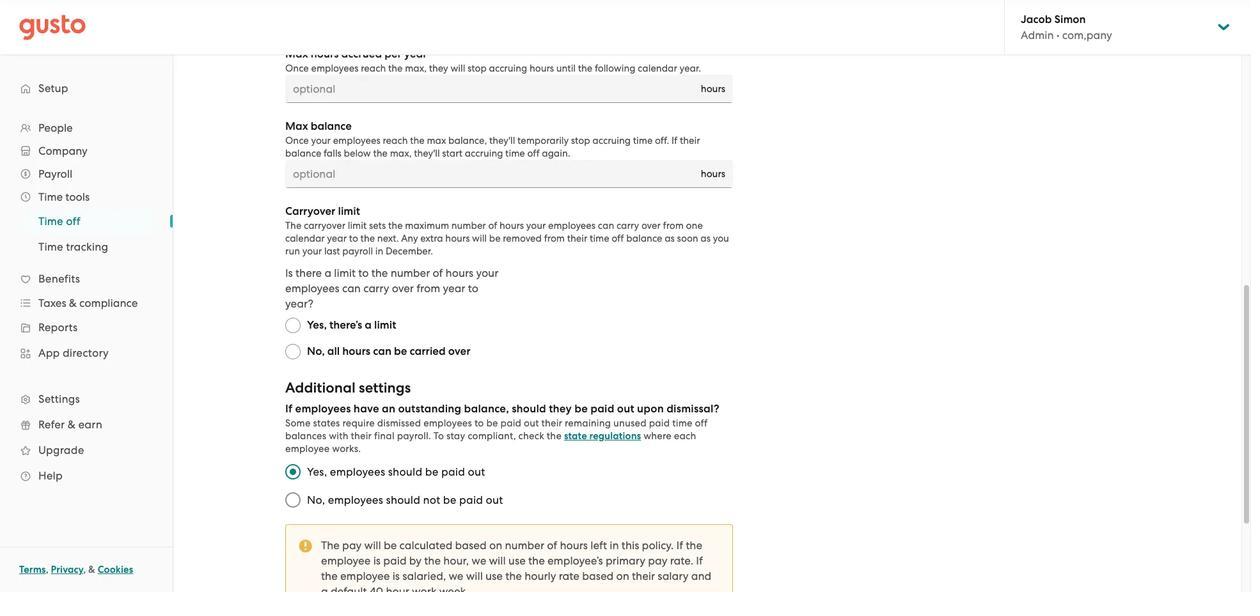 Task type: describe. For each thing, give the bounding box(es) containing it.
the left max in the top left of the page
[[410, 135, 425, 147]]

and
[[691, 570, 712, 583]]

work
[[412, 585, 437, 593]]

be inside the pay will be calculated based on number of hours left in this policy. if the employee is paid by the hour, we will use the employee's primary pay rate. if the employee is salaried, we will use the hourly rate based on their salary and a default 40 hour work week.
[[384, 539, 397, 552]]

setup link
[[13, 77, 160, 100]]

if up rate.
[[677, 539, 683, 552]]

payroll.
[[397, 431, 431, 442]]

calendar for max hours accrued per year
[[638, 63, 677, 74]]

settings link
[[13, 388, 160, 411]]

app directory
[[38, 347, 109, 360]]

year inside is there a limit to the number of hours your employees can carry over from year to year?
[[443, 282, 466, 295]]

an
[[382, 402, 396, 416]]

1 vertical spatial is
[[393, 570, 400, 583]]

gusto navigation element
[[0, 55, 173, 509]]

temporarily
[[518, 135, 569, 147]]

calculated
[[400, 539, 453, 552]]

the up hourly
[[529, 555, 545, 568]]

2 , from the left
[[83, 564, 86, 576]]

2 vertical spatial over
[[448, 345, 471, 358]]

falls
[[324, 148, 342, 159]]

0 vertical spatial based
[[455, 539, 487, 552]]

your inside max balance once your employees reach the max balance, they'll temporarily stop accruing time off. if their balance falls below the max, they'll start accruing time off again.
[[311, 135, 331, 147]]

final
[[374, 431, 395, 442]]

where each employee works.
[[285, 431, 696, 455]]

should for paid
[[386, 494, 421, 507]]

their inside the pay will be calculated based on number of hours left in this policy. if the employee is paid by the hour, we will use the employee's primary pay rate. if the employee is salaried, we will use the hourly rate based on their salary and a default 40 hour work week.
[[632, 570, 655, 583]]

1 horizontal spatial we
[[472, 555, 486, 568]]

no, all hours can be carried over
[[307, 345, 471, 358]]

taxes
[[38, 297, 66, 310]]

max
[[427, 135, 446, 147]]

state regulations link
[[564, 431, 641, 442]]

2 vertical spatial can
[[373, 345, 392, 358]]

their up check
[[542, 418, 563, 429]]

remaining
[[565, 418, 611, 429]]

number inside is there a limit to the number of hours your employees can carry over from year to year?
[[391, 267, 430, 280]]

extra
[[421, 233, 443, 244]]

time off link
[[23, 210, 160, 233]]

benefits
[[38, 273, 80, 285]]

the inside some states require dismissed employees to be paid out their remaining unused paid time off balances with their final payroll. to stay compliant, check the
[[547, 431, 562, 442]]

paid right not
[[459, 494, 483, 507]]

payroll
[[38, 168, 72, 180]]

not
[[423, 494, 440, 507]]

the right until
[[578, 63, 593, 74]]

employees inside carryover limit the carryover limit sets the maximum number of hours your employees can carry over from one calendar year to the next. any extra hours will be removed from their time off balance as soon as you run your last payroll in december.
[[548, 220, 596, 232]]

a for there
[[325, 267, 332, 280]]

the up next.
[[388, 220, 403, 232]]

soon
[[677, 233, 699, 244]]

hours right extra
[[446, 233, 470, 244]]

admin
[[1021, 29, 1054, 42]]

time for time off
[[38, 215, 63, 228]]

salary
[[658, 570, 689, 583]]

payroll button
[[13, 163, 160, 186]]

salaried,
[[403, 570, 446, 583]]

require
[[343, 418, 375, 429]]

year.
[[680, 63, 701, 74]]

employees inside max balance once your employees reach the max balance, they'll temporarily stop accruing time off. if their balance falls below the max, they'll start accruing time off again.
[[333, 135, 381, 147]]

1 , from the left
[[46, 564, 49, 576]]

earn
[[78, 418, 102, 431]]

policy.
[[642, 539, 674, 552]]

be inside carryover limit the carryover limit sets the maximum number of hours your employees can carry over from one calendar year to the next. any extra hours will be removed from their time off balance as soon as you run your last payroll in december.
[[489, 233, 501, 244]]

1 vertical spatial they
[[549, 402, 572, 416]]

no, for no, all hours can be carried over
[[307, 345, 325, 358]]

payroll
[[342, 246, 373, 257]]

their down require
[[351, 431, 372, 442]]

the right below
[[373, 148, 388, 159]]

over inside is there a limit to the number of hours your employees can carry over from year to year?
[[392, 282, 414, 295]]

all
[[327, 345, 340, 358]]

help
[[38, 470, 63, 482]]

the left hourly
[[506, 570, 522, 583]]

tools
[[65, 191, 90, 203]]

sets
[[369, 220, 386, 232]]

yes, for yes, employees should be paid out
[[307, 466, 327, 479]]

0 vertical spatial is
[[373, 555, 381, 568]]

yes, employees should be paid out
[[307, 466, 485, 479]]

year?
[[285, 298, 314, 310]]

some states require dismissed employees to be paid out their remaining unused paid time off balances with their final payroll. to stay compliant, check the
[[285, 418, 708, 442]]

upon
[[637, 402, 664, 416]]

your right "run"
[[302, 246, 322, 257]]

2 vertical spatial &
[[88, 564, 95, 576]]

2 vertical spatial accruing
[[465, 148, 503, 159]]

no, employees should not be paid out
[[307, 494, 503, 507]]

of inside the pay will be calculated based on number of hours left in this policy. if the employee is paid by the hour, we will use the employee's primary pay rate. if the employee is salaried, we will use the hourly rate based on their salary and a default 40 hour work week.
[[547, 539, 557, 552]]

time inside some states require dismissed employees to be paid out their remaining unused paid time off balances with their final payroll. to stay compliant, check the
[[673, 418, 693, 429]]

over inside carryover limit the carryover limit sets the maximum number of hours your employees can carry over from one calendar year to the next. any extra hours will be removed from their time off balance as soon as you run your last payroll in december.
[[642, 220, 661, 232]]

if up "and"
[[696, 555, 703, 568]]

state regulations
[[564, 431, 641, 442]]

1 vertical spatial balance
[[285, 148, 321, 159]]

1 vertical spatial based
[[582, 570, 614, 583]]

0 vertical spatial should
[[512, 402, 546, 416]]

1 vertical spatial balance,
[[464, 402, 509, 416]]

company button
[[13, 139, 160, 163]]

settings
[[38, 393, 80, 406]]

rate.
[[670, 555, 694, 568]]

settings
[[359, 379, 411, 397]]

by
[[409, 555, 422, 568]]

employee inside where each employee works.
[[285, 443, 330, 455]]

upgrade link
[[13, 439, 160, 462]]

no, for no, employees should not be paid out
[[307, 494, 325, 507]]

hours up one
[[701, 168, 726, 180]]

privacy link
[[51, 564, 83, 576]]

reach inside max balance once your employees reach the max balance, they'll temporarily stop accruing time off. if their balance falls below the max, they'll start accruing time off again.
[[383, 135, 408, 147]]

hours up 'removed'
[[500, 220, 524, 232]]

employees inside max hours accrued per year once employees reach the max, they will stop accruing hours until the following calendar year.
[[311, 63, 359, 74]]

be up not
[[425, 466, 439, 479]]

max, inside max hours accrued per year once employees reach the max, they will stop accruing hours until the following calendar year.
[[405, 63, 427, 74]]

1 vertical spatial pay
[[648, 555, 668, 568]]

reports
[[38, 321, 78, 334]]

1 horizontal spatial from
[[544, 233, 565, 244]]

rate
[[559, 570, 580, 583]]

their inside carryover limit the carryover limit sets the maximum number of hours your employees can carry over from one calendar year to the next. any extra hours will be removed from their time off balance as soon as you run your last payroll in december.
[[567, 233, 588, 244]]

2 vertical spatial employee
[[340, 570, 390, 583]]

there's
[[330, 319, 362, 332]]

reports link
[[13, 316, 160, 339]]

0 vertical spatial pay
[[342, 539, 362, 552]]

simon
[[1055, 13, 1086, 26]]

hours inside is there a limit to the number of hours your employees can carry over from year to year?
[[446, 267, 474, 280]]

dismissal?
[[667, 402, 720, 416]]

stop inside max balance once your employees reach the max balance, they'll temporarily stop accruing time off. if their balance falls below the max, they'll start accruing time off again.
[[571, 135, 590, 147]]

be up remaining at the bottom of page
[[575, 402, 588, 416]]

will up 40
[[364, 539, 381, 552]]

carry inside carryover limit the carryover limit sets the maximum number of hours your employees can carry over from one calendar year to the next. any extra hours will be removed from their time off balance as soon as you run your last payroll in december.
[[617, 220, 639, 232]]

hours left until
[[530, 63, 554, 74]]

hours down year.
[[701, 83, 726, 95]]

your up 'removed'
[[526, 220, 546, 232]]

the up default
[[321, 570, 338, 583]]

be left "carried" at left
[[394, 345, 407, 358]]

start
[[442, 148, 463, 159]]

with
[[329, 431, 349, 442]]

terms link
[[19, 564, 46, 576]]

time off
[[38, 215, 81, 228]]

1 horizontal spatial use
[[509, 555, 526, 568]]

paid up "where"
[[649, 418, 670, 429]]

the up rate.
[[686, 539, 703, 552]]

tracking
[[66, 241, 108, 253]]

company
[[38, 145, 87, 157]]

unused
[[614, 418, 647, 429]]

jacob simon admin • com,pany
[[1021, 13, 1113, 42]]

be right not
[[443, 494, 457, 507]]

time tracking
[[38, 241, 108, 253]]

employee's
[[548, 555, 603, 568]]

stay
[[447, 431, 465, 442]]

if employees have an outstanding balance, should they be paid out upon dismissal?
[[285, 402, 720, 416]]

default
[[331, 585, 367, 593]]

from inside is there a limit to the number of hours your employees can carry over from year to year?
[[417, 282, 440, 295]]

the inside the pay will be calculated based on number of hours left in this policy. if the employee is paid by the hour, we will use the employee's primary pay rate. if the employee is salaried, we will use the hourly rate based on their salary and a default 40 hour work week.
[[321, 539, 340, 552]]

left
[[591, 539, 607, 552]]

in inside the pay will be calculated based on number of hours left in this policy. if the employee is paid by the hour, we will use the employee's primary pay rate. if the employee is salaried, we will use the hourly rate based on their salary and a default 40 hour work week.
[[610, 539, 619, 552]]

december.
[[386, 246, 433, 257]]

0 vertical spatial they'll
[[489, 135, 515, 147]]

1 horizontal spatial on
[[617, 570, 630, 583]]

time inside carryover limit the carryover limit sets the maximum number of hours your employees can carry over from one calendar year to the next. any extra hours will be removed from their time off balance as soon as you run your last payroll in december.
[[590, 233, 610, 244]]

home image
[[19, 14, 86, 40]]

2 as from the left
[[701, 233, 711, 244]]

yes, for yes, there's a limit
[[307, 319, 327, 332]]

per
[[385, 47, 402, 61]]

will inside max hours accrued per year once employees reach the max, they will stop accruing hours until the following calendar year.
[[451, 63, 465, 74]]

hour
[[386, 585, 409, 593]]

compliant,
[[468, 431, 516, 442]]

time tools button
[[13, 186, 160, 209]]



Task type: locate. For each thing, give the bounding box(es) containing it.
from right 'removed'
[[544, 233, 565, 244]]

states
[[313, 418, 340, 429]]

year up last
[[327, 233, 347, 244]]

balance, inside max balance once your employees reach the max balance, they'll temporarily stop accruing time off. if their balance falls below the max, they'll start accruing time off again.
[[449, 135, 487, 147]]

2 vertical spatial should
[[386, 494, 421, 507]]

2 max from the top
[[285, 120, 308, 133]]

No, employees should not be paid out radio
[[279, 486, 307, 514]]

reach inside max hours accrued per year once employees reach the max, they will stop accruing hours until the following calendar year.
[[361, 63, 386, 74]]

1 horizontal spatial the
[[321, 539, 340, 552]]

based down employee's
[[582, 570, 614, 583]]

1 once from the top
[[285, 63, 309, 74]]

over down december.
[[392, 282, 414, 295]]

calendar up "run"
[[285, 233, 325, 244]]

of inside is there a limit to the number of hours your employees can carry over from year to year?
[[433, 267, 443, 280]]

state
[[564, 431, 587, 442]]

0 vertical spatial year
[[404, 47, 427, 61]]

no,
[[307, 345, 325, 358], [307, 494, 325, 507]]

a inside the pay will be calculated based on number of hours left in this policy. if the employee is paid by the hour, we will use the employee's primary pay rate. if the employee is salaried, we will use the hourly rate based on their salary and a default 40 hour work week.
[[321, 585, 328, 593]]

1 no, from the top
[[307, 345, 325, 358]]

once inside max hours accrued per year once employees reach the max, they will stop accruing hours until the following calendar year.
[[285, 63, 309, 74]]

a left default
[[321, 585, 328, 593]]

your up falls
[[311, 135, 331, 147]]

1 vertical spatial we
[[449, 570, 464, 583]]

0 vertical spatial time
[[38, 191, 63, 203]]

0 horizontal spatial on
[[489, 539, 502, 552]]

limit up no, all hours can be carried over
[[374, 319, 396, 332]]

& inside dropdown button
[[69, 297, 77, 310]]

off inside list
[[66, 215, 81, 228]]

0 horizontal spatial in
[[375, 246, 383, 257]]

year inside max hours accrued per year once employees reach the max, they will stop accruing hours until the following calendar year.
[[404, 47, 427, 61]]

balance up falls
[[311, 120, 352, 133]]

1 vertical spatial once
[[285, 135, 309, 147]]

can inside carryover limit the carryover limit sets the maximum number of hours your employees can carry over from one calendar year to the next. any extra hours will be removed from their time off balance as soon as you run your last payroll in december.
[[598, 220, 614, 232]]

1 vertical spatial of
[[433, 267, 443, 280]]

your inside is there a limit to the number of hours your employees can carry over from year to year?
[[476, 267, 499, 280]]

their
[[680, 135, 700, 147], [567, 233, 588, 244], [542, 418, 563, 429], [351, 431, 372, 442], [632, 570, 655, 583]]

this
[[622, 539, 639, 552]]

should left not
[[386, 494, 421, 507]]

stop inside max hours accrued per year once employees reach the max, they will stop accruing hours until the following calendar year.
[[468, 63, 487, 74]]

0 vertical spatial over
[[642, 220, 661, 232]]

0 vertical spatial number
[[452, 220, 486, 232]]

2 vertical spatial number
[[505, 539, 545, 552]]

max inside max hours accrued per year once employees reach the max, they will stop accruing hours until the following calendar year.
[[285, 47, 308, 61]]

can inside is there a limit to the number of hours your employees can carry over from year to year?
[[342, 282, 361, 295]]

no, down yes, employees should be paid out radio
[[307, 494, 325, 507]]

have
[[354, 402, 379, 416]]

balance,
[[449, 135, 487, 147], [464, 402, 509, 416]]

will inside carryover limit the carryover limit sets the maximum number of hours your employees can carry over from one calendar year to the next. any extra hours will be removed from their time off balance as soon as you run your last payroll in december.
[[472, 233, 487, 244]]

limit
[[338, 205, 360, 218], [348, 220, 367, 232], [334, 267, 356, 280], [374, 319, 396, 332]]

will right hour,
[[489, 555, 506, 568]]

yes, up no, employees should not be paid out radio
[[307, 466, 327, 479]]

max inside max balance once your employees reach the max balance, they'll temporarily stop accruing time off. if their balance falls below the max, they'll start accruing time off again.
[[285, 120, 308, 133]]

1 horizontal spatial can
[[373, 345, 392, 358]]

reach down accrued
[[361, 63, 386, 74]]

where
[[644, 431, 672, 442]]

is up hour
[[393, 570, 400, 583]]

they up remaining at the bottom of page
[[549, 402, 572, 416]]

calendar left year.
[[638, 63, 677, 74]]

the down the calculated
[[424, 555, 441, 568]]

in right left
[[610, 539, 619, 552]]

& right taxes
[[69, 297, 77, 310]]

3 time from the top
[[38, 241, 63, 253]]

cookies
[[98, 564, 133, 576]]

2 once from the top
[[285, 135, 309, 147]]

if inside max balance once your employees reach the max balance, they'll temporarily stop accruing time off. if their balance falls below the max, they'll start accruing time off again.
[[672, 135, 678, 147]]

1 vertical spatial a
[[365, 319, 372, 332]]

0 horizontal spatial they'll
[[414, 148, 440, 159]]

0 vertical spatial accruing
[[489, 63, 527, 74]]

privacy
[[51, 564, 83, 576]]

hour,
[[444, 555, 469, 568]]

time tools
[[38, 191, 90, 203]]

1 vertical spatial accruing
[[593, 135, 631, 147]]

No, all hours can be carried over radio
[[285, 344, 301, 360]]

0 horizontal spatial of
[[433, 267, 443, 280]]

reach
[[361, 63, 386, 74], [383, 135, 408, 147]]

in inside carryover limit the carryover limit sets the maximum number of hours your employees can carry over from one calendar year to the next. any extra hours will be removed from their time off balance as soon as you run your last payroll in december.
[[375, 246, 383, 257]]

carried
[[410, 345, 446, 358]]

0 horizontal spatial stop
[[468, 63, 487, 74]]

jacob
[[1021, 13, 1052, 26]]

0 horizontal spatial is
[[373, 555, 381, 568]]

1 horizontal spatial carry
[[617, 220, 639, 232]]

will left 'removed'
[[472, 233, 487, 244]]

1 vertical spatial use
[[486, 570, 503, 583]]

2 list from the top
[[0, 209, 173, 260]]

accruing left off.
[[593, 135, 631, 147]]

0 vertical spatial max,
[[405, 63, 427, 74]]

1 horizontal spatial stop
[[571, 135, 590, 147]]

we right hour,
[[472, 555, 486, 568]]

a right there
[[325, 267, 332, 280]]

1 horizontal spatial is
[[393, 570, 400, 583]]

people button
[[13, 116, 160, 139]]

use up hourly
[[509, 555, 526, 568]]

carryover
[[304, 220, 346, 232]]

Max hours accrued per year text field
[[285, 75, 695, 103]]

be left 'removed'
[[489, 233, 501, 244]]

paid down stay
[[441, 466, 465, 479]]

in
[[375, 246, 383, 257], [610, 539, 619, 552]]

0 horizontal spatial as
[[665, 233, 675, 244]]

&
[[69, 297, 77, 310], [68, 418, 76, 431], [88, 564, 95, 576]]

over left one
[[642, 220, 661, 232]]

1 vertical spatial time
[[38, 215, 63, 228]]

over right "carried" at left
[[448, 345, 471, 358]]

of inside carryover limit the carryover limit sets the maximum number of hours your employees can carry over from one calendar year to the next. any extra hours will be removed from their time off balance as soon as you run your last payroll in december.
[[488, 220, 497, 232]]

Yes, employees should be paid out radio
[[279, 458, 307, 486]]

list
[[0, 116, 173, 489], [0, 209, 173, 260]]

1 horizontal spatial calendar
[[638, 63, 677, 74]]

year right per
[[404, 47, 427, 61]]

1 vertical spatial from
[[544, 233, 565, 244]]

carry
[[617, 220, 639, 232], [364, 282, 389, 295]]

removed
[[503, 233, 542, 244]]

off inside max balance once your employees reach the max balance, they'll temporarily stop accruing time off. if their balance falls below the max, they'll start accruing time off again.
[[527, 148, 540, 159]]

balance left falls
[[285, 148, 321, 159]]

0 vertical spatial a
[[325, 267, 332, 280]]

0 horizontal spatial year
[[327, 233, 347, 244]]

they'll down max in the top left of the page
[[414, 148, 440, 159]]

2 horizontal spatial number
[[505, 539, 545, 552]]

calendar for carryover limit
[[285, 233, 325, 244]]

should up no, employees should not be paid out
[[388, 466, 423, 479]]

1 list from the top
[[0, 116, 173, 489]]

off
[[527, 148, 540, 159], [66, 215, 81, 228], [612, 233, 624, 244], [695, 418, 708, 429]]

limit left sets
[[348, 220, 367, 232]]

number inside the pay will be calculated based on number of hours left in this policy. if the employee is paid by the hour, we will use the employee's primary pay rate. if the employee is salaried, we will use the hourly rate based on their salary and a default 40 hour work week.
[[505, 539, 545, 552]]

0 vertical spatial of
[[488, 220, 497, 232]]

balance left 'soon' on the right top of page
[[627, 233, 663, 244]]

time for time tracking
[[38, 241, 63, 253]]

in down next.
[[375, 246, 383, 257]]

1 horizontal spatial over
[[448, 345, 471, 358]]

refer & earn
[[38, 418, 102, 431]]

stop up max hours accrued per year "text field"
[[468, 63, 487, 74]]

regulations
[[590, 431, 641, 442]]

additional settings
[[285, 379, 411, 397]]

0 vertical spatial employee
[[285, 443, 330, 455]]

off inside some states require dismissed employees to be paid out their remaining unused paid time off balances with their final payroll. to stay compliant, check the
[[695, 418, 708, 429]]

& left cookies
[[88, 564, 95, 576]]

paid left by
[[383, 555, 407, 568]]

limit up the carryover on the top left of page
[[338, 205, 360, 218]]

again.
[[542, 148, 570, 159]]

of down max balance text box
[[488, 220, 497, 232]]

& for earn
[[68, 418, 76, 431]]

1 horizontal spatial ,
[[83, 564, 86, 576]]

number down december.
[[391, 267, 430, 280]]

each
[[674, 431, 696, 442]]

0 horizontal spatial use
[[486, 570, 503, 583]]

2 vertical spatial a
[[321, 585, 328, 593]]

employee up default
[[321, 555, 371, 568]]

their inside max balance once your employees reach the max balance, they'll temporarily stop accruing time off. if their balance falls below the max, they'll start accruing time off again.
[[680, 135, 700, 147]]

limit inside is there a limit to the number of hours your employees can carry over from year to year?
[[334, 267, 356, 280]]

0 horizontal spatial based
[[455, 539, 487, 552]]

1 vertical spatial over
[[392, 282, 414, 295]]

be inside some states require dismissed employees to be paid out their remaining unused paid time off balances with their final payroll. to stay compliant, check the
[[487, 418, 498, 429]]

out
[[617, 402, 635, 416], [524, 418, 539, 429], [468, 466, 485, 479], [486, 494, 503, 507]]

0 vertical spatial carry
[[617, 220, 639, 232]]

should
[[512, 402, 546, 416], [388, 466, 423, 479], [386, 494, 421, 507]]

1 vertical spatial on
[[617, 570, 630, 583]]

the down per
[[388, 63, 403, 74]]

calendar inside carryover limit the carryover limit sets the maximum number of hours your employees can carry over from one calendar year to the next. any extra hours will be removed from their time off balance as soon as you run your last payroll in december.
[[285, 233, 325, 244]]

max, inside max balance once your employees reach the max balance, they'll temporarily stop accruing time off. if their balance falls below the max, they'll start accruing time off again.
[[390, 148, 412, 159]]

0 vertical spatial calendar
[[638, 63, 677, 74]]

balance inside carryover limit the carryover limit sets the maximum number of hours your employees can carry over from one calendar year to the next. any extra hours will be removed from their time off balance as soon as you run your last payroll in december.
[[627, 233, 663, 244]]

1 vertical spatial the
[[321, 539, 340, 552]]

1 time from the top
[[38, 191, 63, 203]]

0 horizontal spatial we
[[449, 570, 464, 583]]

is there a limit to the number of hours your employees can carry over from year to year?
[[285, 267, 499, 310]]

0 vertical spatial they
[[429, 63, 448, 74]]

number
[[452, 220, 486, 232], [391, 267, 430, 280], [505, 539, 545, 552]]

time down payroll
[[38, 191, 63, 203]]

based up hour,
[[455, 539, 487, 552]]

is up 40
[[373, 555, 381, 568]]

time inside time off link
[[38, 215, 63, 228]]

1 vertical spatial reach
[[383, 135, 408, 147]]

1 vertical spatial employee
[[321, 555, 371, 568]]

0 horizontal spatial the
[[285, 220, 302, 232]]

terms
[[19, 564, 46, 576]]

2 vertical spatial balance
[[627, 233, 663, 244]]

accruing inside max hours accrued per year once employees reach the max, they will stop accruing hours until the following calendar year.
[[489, 63, 527, 74]]

1 vertical spatial carry
[[364, 282, 389, 295]]

list containing time off
[[0, 209, 173, 260]]

0 horizontal spatial over
[[392, 282, 414, 295]]

hours inside the pay will be calculated based on number of hours left in this policy. if the employee is paid by the hour, we will use the employee's primary pay rate. if the employee is salaried, we will use the hourly rate based on their salary and a default 40 hour work week.
[[560, 539, 588, 552]]

number inside carryover limit the carryover limit sets the maximum number of hours your employees can carry over from one calendar year to the next. any extra hours will be removed from their time off balance as soon as you run your last payroll in december.
[[452, 220, 486, 232]]

will down hour,
[[466, 570, 483, 583]]

be
[[489, 233, 501, 244], [394, 345, 407, 358], [575, 402, 588, 416], [487, 418, 498, 429], [425, 466, 439, 479], [443, 494, 457, 507], [384, 539, 397, 552]]

, left privacy link
[[46, 564, 49, 576]]

Yes, there's a limit radio
[[285, 318, 301, 333]]

to inside carryover limit the carryover limit sets the maximum number of hours your employees can carry over from one calendar year to the next. any extra hours will be removed from their time off balance as soon as you run your last payroll in december.
[[349, 233, 358, 244]]

1 vertical spatial max,
[[390, 148, 412, 159]]

is
[[373, 555, 381, 568], [393, 570, 400, 583]]

2 horizontal spatial can
[[598, 220, 614, 232]]

2 vertical spatial of
[[547, 539, 557, 552]]

hours down maximum
[[446, 267, 474, 280]]

0 vertical spatial we
[[472, 555, 486, 568]]

employees inside some states require dismissed employees to be paid out their remaining unused paid time off balances with their final payroll. to stay compliant, check the
[[424, 418, 472, 429]]

the left state
[[547, 431, 562, 442]]

a inside is there a limit to the number of hours your employees can carry over from year to year?
[[325, 267, 332, 280]]

any
[[401, 233, 418, 244]]

balance, up start
[[449, 135, 487, 147]]

year inside carryover limit the carryover limit sets the maximum number of hours your employees can carry over from one calendar year to the next. any extra hours will be removed from their time off balance as soon as you run your last payroll in december.
[[327, 233, 347, 244]]

following
[[595, 63, 636, 74]]

yes, right yes, there's a limit "radio"
[[307, 319, 327, 332]]

0 horizontal spatial carry
[[364, 282, 389, 295]]

employees inside is there a limit to the number of hours your employees can carry over from year to year?
[[285, 282, 340, 295]]

1 horizontal spatial they
[[549, 402, 572, 416]]

hours left accrued
[[311, 47, 339, 61]]

0 vertical spatial in
[[375, 246, 383, 257]]

they'll
[[489, 135, 515, 147], [414, 148, 440, 159]]

check
[[519, 431, 545, 442]]

2 yes, from the top
[[307, 466, 327, 479]]

to inside some states require dismissed employees to be paid out their remaining unused paid time off balances with their final payroll. to stay compliant, check the
[[475, 418, 484, 429]]

as left 'soon' on the right top of page
[[665, 233, 675, 244]]

next.
[[377, 233, 399, 244]]

time for time tools
[[38, 191, 63, 203]]

hours up employee's
[[560, 539, 588, 552]]

out inside some states require dismissed employees to be paid out their remaining unused paid time off balances with their final payroll. to stay compliant, check the
[[524, 418, 539, 429]]

1 horizontal spatial based
[[582, 570, 614, 583]]

year
[[404, 47, 427, 61], [327, 233, 347, 244], [443, 282, 466, 295]]

their right 'removed'
[[567, 233, 588, 244]]

use left hourly
[[486, 570, 503, 583]]

hourly
[[525, 570, 556, 583]]

& for compliance
[[69, 297, 77, 310]]

0 vertical spatial the
[[285, 220, 302, 232]]

1 yes, from the top
[[307, 319, 327, 332]]

calendar inside max hours accrued per year once employees reach the max, they will stop accruing hours until the following calendar year.
[[638, 63, 677, 74]]

2 horizontal spatial year
[[443, 282, 466, 295]]

1 as from the left
[[665, 233, 675, 244]]

max for max balance
[[285, 120, 308, 133]]

paid inside the pay will be calculated based on number of hours left in this policy. if the employee is paid by the hour, we will use the employee's primary pay rate. if the employee is salaried, we will use the hourly rate based on their salary and a default 40 hour work week.
[[383, 555, 407, 568]]

carry inside is there a limit to the number of hours your employees can carry over from year to year?
[[364, 282, 389, 295]]

1 max from the top
[[285, 47, 308, 61]]

time inside time tracking link
[[38, 241, 63, 253]]

the down payroll
[[372, 267, 388, 280]]

max
[[285, 47, 308, 61], [285, 120, 308, 133]]

0 vertical spatial no,
[[307, 345, 325, 358]]

2 no, from the top
[[307, 494, 325, 507]]

2 horizontal spatial from
[[663, 220, 684, 232]]

paid up remaining at the bottom of page
[[591, 402, 615, 416]]

of up employee's
[[547, 539, 557, 552]]

the inside is there a limit to the number of hours your employees can carry over from year to year?
[[372, 267, 388, 280]]

of
[[488, 220, 497, 232], [433, 267, 443, 280], [547, 539, 557, 552]]

employees
[[311, 63, 359, 74], [333, 135, 381, 147], [548, 220, 596, 232], [285, 282, 340, 295], [295, 402, 351, 416], [424, 418, 472, 429], [330, 466, 385, 479], [328, 494, 383, 507]]

they inside max hours accrued per year once employees reach the max, they will stop accruing hours until the following calendar year.
[[429, 63, 448, 74]]

of down extra
[[433, 267, 443, 280]]

1 vertical spatial no,
[[307, 494, 325, 507]]

1 horizontal spatial they'll
[[489, 135, 515, 147]]

2 vertical spatial from
[[417, 282, 440, 295]]

0 horizontal spatial can
[[342, 282, 361, 295]]

as left you
[[701, 233, 711, 244]]

Max balance text field
[[285, 160, 695, 188]]

1 vertical spatial stop
[[571, 135, 590, 147]]

1 vertical spatial max
[[285, 120, 308, 133]]

carryover limit the carryover limit sets the maximum number of hours your employees can carry over from one calendar year to the next. any extra hours will be removed from their time off balance as soon as you run your last payroll in december.
[[285, 205, 729, 257]]

be left the calculated
[[384, 539, 397, 552]]

they'll up max balance text box
[[489, 135, 515, 147]]

0 vertical spatial balance
[[311, 120, 352, 133]]

they up max hours accrued per year "text field"
[[429, 63, 448, 74]]

works.
[[332, 443, 361, 455]]

should for out
[[388, 466, 423, 479]]

1 vertical spatial &
[[68, 418, 76, 431]]

taxes & compliance button
[[13, 292, 160, 315]]

2 time from the top
[[38, 215, 63, 228]]

week.
[[439, 585, 469, 593]]

app
[[38, 347, 60, 360]]

off inside carryover limit the carryover limit sets the maximum number of hours your employees can carry over from one calendar year to the next. any extra hours will be removed from their time off balance as soon as you run your last payroll in december.
[[612, 233, 624, 244]]

their down primary
[[632, 570, 655, 583]]

0 horizontal spatial from
[[417, 282, 440, 295]]

max for max hours accrued per year
[[285, 47, 308, 61]]

1 vertical spatial in
[[610, 539, 619, 552]]

1 vertical spatial calendar
[[285, 233, 325, 244]]

employee up 40
[[340, 570, 390, 583]]

paid down if employees have an outstanding balance, should they be paid out upon dismissal?
[[501, 418, 522, 429]]

0 vertical spatial max
[[285, 47, 308, 61]]

pay up default
[[342, 539, 362, 552]]

accruing up max balance text box
[[465, 148, 503, 159]]

off.
[[655, 135, 670, 147]]

year down extra
[[443, 282, 466, 295]]

last
[[324, 246, 340, 257]]

employee
[[285, 443, 330, 455], [321, 555, 371, 568], [340, 570, 390, 583]]

1 vertical spatial should
[[388, 466, 423, 479]]

pay down the policy.
[[648, 555, 668, 568]]

below
[[344, 148, 371, 159]]

time down time tools
[[38, 215, 63, 228]]

hours right all
[[343, 345, 371, 358]]

max balance once your employees reach the max balance, they'll temporarily stop accruing time off. if their balance falls below the max, they'll start accruing time off again.
[[285, 120, 700, 159]]

until
[[556, 63, 576, 74]]

2 horizontal spatial of
[[547, 539, 557, 552]]

accruing
[[489, 63, 527, 74], [593, 135, 631, 147], [465, 148, 503, 159]]

outstanding
[[398, 402, 462, 416]]

0 vertical spatial &
[[69, 297, 77, 310]]

1 horizontal spatial pay
[[648, 555, 668, 568]]

time inside 'time tools' dropdown button
[[38, 191, 63, 203]]

balance, up some states require dismissed employees to be paid out their remaining unused paid time off balances with their final payroll. to stay compliant, check the
[[464, 402, 509, 416]]

a for there's
[[365, 319, 372, 332]]

one
[[686, 220, 703, 232]]

0 vertical spatial once
[[285, 63, 309, 74]]

0 vertical spatial reach
[[361, 63, 386, 74]]

accrued
[[341, 47, 382, 61]]

list containing people
[[0, 116, 173, 489]]

a
[[325, 267, 332, 280], [365, 319, 372, 332], [321, 585, 328, 593]]

40
[[370, 585, 383, 593]]

time
[[633, 135, 653, 147], [506, 148, 525, 159], [590, 233, 610, 244], [673, 418, 693, 429]]

employee down balances
[[285, 443, 330, 455]]

0 vertical spatial use
[[509, 555, 526, 568]]

the up default
[[321, 539, 340, 552]]

setup
[[38, 82, 68, 95]]

app directory link
[[13, 342, 160, 365]]

calendar
[[638, 63, 677, 74], [285, 233, 325, 244]]

, left cookies button at the bottom left of page
[[83, 564, 86, 576]]

0 vertical spatial from
[[663, 220, 684, 232]]

1 vertical spatial year
[[327, 233, 347, 244]]

0 vertical spatial balance,
[[449, 135, 487, 147]]

carryover
[[285, 205, 336, 218]]

1 vertical spatial number
[[391, 267, 430, 280]]

the inside carryover limit the carryover limit sets the maximum number of hours your employees can carry over from one calendar year to the next. any extra hours will be removed from their time off balance as soon as you run your last payroll in december.
[[285, 220, 302, 232]]

from
[[663, 220, 684, 232], [544, 233, 565, 244], [417, 282, 440, 295]]

1 horizontal spatial as
[[701, 233, 711, 244]]

if up the some
[[285, 402, 293, 416]]

•
[[1057, 29, 1060, 42]]

taxes & compliance
[[38, 297, 138, 310]]

once inside max balance once your employees reach the max balance, they'll temporarily stop accruing time off. if their balance falls below the max, they'll start accruing time off again.
[[285, 135, 309, 147]]

the down sets
[[361, 233, 375, 244]]

com,pany
[[1063, 29, 1113, 42]]



Task type: vqa. For each thing, say whether or not it's contained in the screenshot.
This
yes



